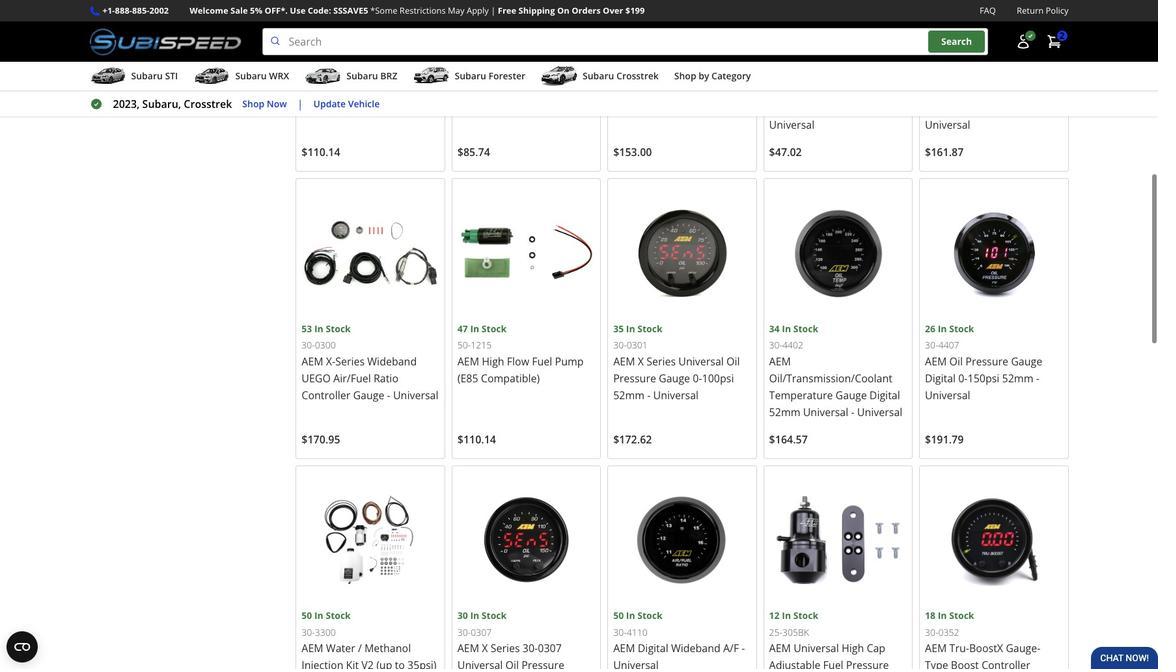 Task type: locate. For each thing, give the bounding box(es) containing it.
a subaru sti thumbnail image image
[[90, 66, 126, 86]]

oil/transmission/coolant
[[769, 372, 892, 386]]

aem inside 35 in stock 30-0301 aem x series universal oil pressure gauge 0-100psi 52mm - universal
[[613, 355, 635, 369]]

1 vertical spatial to
[[395, 659, 405, 670]]

2 horizontal spatial wideband
[[925, 101, 974, 115]]

stock for aem oil pressure gauge digital 0-150psi 52mm  - universal
[[949, 323, 974, 335]]

1 vertical spatial 0307
[[538, 642, 562, 656]]

aem for aem oil pressure gauge digital 0-150psi 52mm  - universal
[[925, 355, 947, 369]]

320lph for 1200
[[333, 101, 366, 115]]

- up $172.62
[[647, 389, 651, 403]]

return
[[1017, 5, 1044, 16]]

+1-888-885-2002
[[103, 5, 169, 16]]

2 vertical spatial controller
[[982, 659, 1030, 670]]

1 0- from the left
[[693, 372, 702, 386]]

1 horizontal spatial |
[[491, 5, 496, 16]]

320lph
[[333, 101, 366, 115], [489, 101, 522, 115]]

subaru up e85
[[346, 70, 378, 82]]

0307
[[471, 627, 492, 639], [538, 642, 562, 656]]

- down "category"
[[736, 84, 739, 99]]

4402
[[782, 339, 803, 352]]

aem for aem universal high cap adjustable fuel pressur
[[769, 642, 791, 656]]

over
[[603, 5, 623, 16]]

- down the intank
[[525, 101, 528, 115]]

pump for aem 50-1000 intank fuel pump 320lph  - universal
[[457, 101, 486, 115]]

stock inside 20 in stock 50-1000 aem 50-1000 intank fuel pump 320lph  - universal
[[482, 52, 507, 65]]

52mm right 150psi
[[1002, 372, 1033, 386]]

subaru down 20
[[455, 70, 486, 82]]

in inside 34 in stock 30-4402 aem oil/transmission/coolant temperature gauge digital 52mm universal - universal
[[782, 323, 791, 335]]

stock for aem water / methanol injection kit v2 (up to 35psi
[[326, 610, 351, 622]]

0 horizontal spatial |
[[297, 97, 303, 111]]

aem oil pressure gauge digital 0-150psi 52mm  - universal image
[[925, 184, 1063, 322]]

0 horizontal spatial to
[[395, 659, 405, 670]]

3 subaru from the left
[[346, 70, 378, 82]]

controller down "gauge-"
[[982, 659, 1030, 670]]

subaru left wrx on the top
[[235, 70, 267, 82]]

to inside 50 in stock 30-3300 aem water / methanol injection kit v2 (up to 35psi
[[395, 659, 405, 670]]

in inside 18 in stock 30-0352 aem tru-boostx gauge- type boost controller
[[938, 610, 947, 622]]

0 vertical spatial crosstrek
[[616, 70, 659, 82]]

aem for aem tru-boostx gauge- type boost controller
[[925, 642, 947, 656]]

1 horizontal spatial 1200
[[341, 84, 365, 99]]

50 inside 50 in stock 50-1200 aem 50-1200 e85 fuel pump 320lph  - universal
[[302, 52, 312, 65]]

aem universal high cap adjustable fuel pressure regulator  - universal image
[[769, 472, 907, 609]]

12 in stock 25-305bk aem universal high cap adjustable fuel pressur
[[769, 610, 889, 670]]

0 horizontal spatial $110.14
[[302, 145, 340, 160]]

in for aem x-series wideband uego air/fuel ratio controller gauge - universal
[[314, 323, 323, 335]]

52mm up $172.62
[[613, 389, 644, 403]]

aem inside 50 in stock 30-4110 aem digital wideband a/f - universal
[[613, 642, 635, 656]]

temperature down oil/transmission/coolant
[[769, 389, 833, 403]]

30- inside 35 in stock 30-0301 aem x series universal oil pressure gauge 0-100psi 52mm - universal
[[613, 339, 627, 352]]

0 horizontal spatial 30
[[457, 610, 468, 622]]

1 temperature from the top
[[769, 101, 833, 115]]

0 horizontal spatial 0307
[[471, 627, 492, 639]]

1 vertical spatial 1200
[[341, 84, 365, 99]]

shop for shop now
[[242, 97, 264, 110]]

v2
[[361, 659, 374, 670]]

1 vertical spatial kit
[[346, 659, 359, 670]]

stock inside 47 in stock 50-1215 aem high flow fuel pump (e85 compatible)
[[482, 323, 507, 335]]

stock inside 18 in stock 30-0352 aem tru-boostx gauge- type boost controller
[[949, 610, 974, 622]]

20 in stock 50-1000 aem 50-1000 intank fuel pump 320lph  - universal
[[457, 52, 577, 115]]

30- inside 26 in stock 30-4407 aem oil pressure gauge digital 0-150psi 52mm  - universal
[[925, 339, 938, 352]]

category
[[712, 70, 751, 82]]

aem inside 20 in stock 50-1000 aem 50-1000 intank fuel pump 320lph  - universal
[[457, 84, 479, 99]]

50- for aem high flow fuel pump (e85 compatible)
[[457, 339, 471, 352]]

shop
[[674, 70, 696, 82], [242, 97, 264, 110]]

aem inside 37 in stock 30-4406 aem digital boost gauge -30 to 35psi 52mm  - universal
[[613, 84, 635, 99]]

0 vertical spatial high
[[482, 355, 504, 369]]

stock inside 50 in stock 50-1200 aem 50-1200 e85 fuel pump 320lph  - universal
[[326, 52, 351, 65]]

x- inside the aem uego x-series in-line wideband controller  - universal
[[981, 84, 991, 99]]

kit down intake
[[872, 101, 884, 115]]

shop left now
[[242, 97, 264, 110]]

kit
[[872, 101, 884, 115], [346, 659, 359, 670]]

1 horizontal spatial $110.14
[[457, 433, 496, 447]]

aem inside 26 in stock 30-4407 aem oil pressure gauge digital 0-150psi 52mm  - universal
[[925, 355, 947, 369]]

a subaru brz thumbnail image image
[[305, 66, 341, 86]]

0 vertical spatial boost
[[671, 84, 699, 99]]

0 vertical spatial x
[[638, 355, 644, 369]]

wideband up "$161.87"
[[925, 101, 974, 115]]

in
[[314, 52, 323, 65], [470, 52, 479, 65], [626, 52, 635, 65], [782, 52, 791, 65], [938, 52, 947, 65], [314, 323, 323, 335], [470, 323, 479, 335], [626, 323, 635, 335], [782, 323, 791, 335], [938, 323, 947, 335], [314, 610, 323, 622], [470, 610, 479, 622], [626, 610, 635, 622], [782, 610, 791, 622], [938, 610, 947, 622]]

0 horizontal spatial 0-
[[693, 372, 702, 386]]

1 horizontal spatial x
[[638, 355, 644, 369]]

digital down oil/transmission/coolant
[[870, 389, 900, 403]]

52mm inside 35 in stock 30-0301 aem x series universal oil pressure gauge 0-100psi 52mm - universal
[[613, 389, 644, 403]]

30- for aem digital wideband a/f - universal
[[613, 627, 627, 639]]

universal inside 50 in stock 30-4110 aem digital wideband a/f - universal
[[613, 659, 659, 670]]

in inside '30 in stock 30-0307 aem x series 30-0307 universal oil pressur'
[[470, 610, 479, 622]]

1 horizontal spatial wideband
[[671, 642, 720, 656]]

0- inside 26 in stock 30-4407 aem oil pressure gauge digital 0-150psi 52mm  - universal
[[958, 372, 968, 386]]

0 horizontal spatial pump
[[302, 101, 330, 115]]

series inside '30 in stock 30-0307 aem x series 30-0307 universal oil pressur'
[[491, 642, 520, 656]]

1 horizontal spatial shop
[[674, 70, 696, 82]]

1 vertical spatial temperature
[[769, 389, 833, 403]]

30- inside 37 in stock 30-4406 aem digital boost gauge -30 to 35psi 52mm  - universal
[[613, 69, 627, 81]]

50- for aem 50-1000 intank fuel pump 320lph  - universal
[[457, 69, 471, 81]]

30- inside 50 in stock 30-3300 aem water / methanol injection kit v2 (up to 35psi
[[302, 627, 315, 639]]

1 horizontal spatial x-
[[981, 84, 991, 99]]

320lph for 1000
[[489, 101, 522, 115]]

controller
[[977, 101, 1026, 115], [302, 389, 350, 403], [982, 659, 1030, 670]]

aem for aem x-series wideband uego air/fuel ratio controller gauge - universal
[[302, 355, 323, 369]]

4407
[[938, 339, 959, 352]]

kit left v2 on the left
[[346, 659, 359, 670]]

1 horizontal spatial 30
[[739, 84, 751, 99]]

1 horizontal spatial pump
[[457, 101, 486, 115]]

x inside '30 in stock 30-0307 aem x series 30-0307 universal oil pressur'
[[482, 642, 488, 656]]

in inside 50 in stock 30-3300 aem water / methanol injection kit v2 (up to 35psi
[[314, 610, 323, 622]]

pressure up 150psi
[[966, 355, 1008, 369]]

aem inside 12 in stock 25-305bk aem universal high cap adjustable fuel pressur
[[769, 642, 791, 656]]

in for aem x series universal oil pressure gauge 0-100psi 52mm - universal
[[626, 323, 635, 335]]

1 vertical spatial boost
[[951, 659, 979, 670]]

0 horizontal spatial 1000
[[471, 69, 492, 81]]

(e85
[[457, 372, 478, 386]]

3300
[[315, 627, 336, 639]]

boost down tru-
[[951, 659, 979, 670]]

wideband left a/f
[[671, 642, 720, 656]]

- right a/f
[[742, 642, 745, 656]]

50 inside 50 in stock 30-3300 aem water / methanol injection kit v2 (up to 35psi
[[302, 610, 312, 622]]

series inside 35 in stock 30-0301 aem x series universal oil pressure gauge 0-100psi 52mm - universal
[[646, 355, 676, 369]]

1 vertical spatial |
[[297, 97, 303, 111]]

0 vertical spatial wideband
[[925, 101, 974, 115]]

1 vertical spatial x-
[[326, 355, 335, 369]]

aem inside 47 in stock 50-1215 aem high flow fuel pump (e85 compatible)
[[457, 355, 479, 369]]

stock inside 35 in stock 30-0301 aem x series universal oil pressure gauge 0-100psi 52mm - universal
[[637, 323, 662, 335]]

150psi
[[968, 372, 999, 386]]

fuel right the intank
[[557, 84, 577, 99]]

water
[[326, 642, 355, 656]]

0 vertical spatial x-
[[981, 84, 991, 99]]

0 horizontal spatial pressure
[[613, 372, 656, 386]]

20
[[457, 52, 468, 65]]

universal inside 20 in stock 50-1000 aem 50-1000 intank fuel pump 320lph  - universal
[[531, 101, 576, 115]]

1 vertical spatial 1000
[[497, 84, 521, 99]]

aem inside 18 in stock 30-0352 aem tru-boostx gauge- type boost controller
[[925, 642, 947, 656]]

pump inside 20 in stock 50-1000 aem 50-1000 intank fuel pump 320lph  - universal
[[457, 101, 486, 115]]

4406
[[627, 69, 647, 81]]

controller down 'air/fuel'
[[302, 389, 350, 403]]

2 temperature from the top
[[769, 389, 833, 403]]

- inside 50 in stock 30-4110 aem digital wideband a/f - universal
[[742, 642, 745, 656]]

button image
[[1015, 34, 1031, 50]]

by
[[699, 70, 709, 82]]

aem for aem 50-1200 e85 fuel pump 320lph  - universal
[[302, 84, 323, 99]]

high left cap
[[842, 642, 864, 656]]

stock inside 50 in stock 30-3300 aem water / methanol injection kit v2 (up to 35psi
[[326, 610, 351, 622]]

aem high flow fuel pump (e85 compatible) image
[[457, 184, 595, 322]]

shop inside dropdown button
[[674, 70, 696, 82]]

code:
[[308, 5, 331, 16]]

1 vertical spatial high
[[842, 642, 864, 656]]

0 vertical spatial 1200
[[315, 69, 336, 81]]

0 vertical spatial $110.14
[[302, 145, 340, 160]]

aem x series universal oil pressure gauge 0-100psi 52mm - universal image
[[613, 184, 751, 322]]

$110.14
[[302, 145, 340, 160], [457, 433, 496, 447]]

1 vertical spatial wideband
[[367, 355, 417, 369]]

stock for aem x series universal oil pressure gauge 0-100psi 52mm - universal
[[637, 323, 662, 335]]

| left "free"
[[491, 5, 496, 16]]

in inside 26 in stock 30-4407 aem oil pressure gauge digital 0-150psi 52mm  - universal
[[938, 323, 947, 335]]

1 vertical spatial pressure
[[613, 372, 656, 386]]

fuel right adjustable
[[823, 659, 843, 670]]

tru-
[[949, 642, 969, 656]]

series for aem x series universal oil pressure gauge 0-100psi 52mm - universal
[[646, 355, 676, 369]]

return policy
[[1017, 5, 1069, 16]]

pump for aem 50-1200 e85 fuel pump 320lph  - universal
[[302, 101, 330, 115]]

0 horizontal spatial 320lph
[[333, 101, 366, 115]]

in inside 20 in stock 50-1000 aem 50-1000 intank fuel pump 320lph  - universal
[[470, 52, 479, 65]]

1 vertical spatial uego
[[302, 372, 331, 386]]

4 subaru from the left
[[455, 70, 486, 82]]

1 320lph from the left
[[333, 101, 366, 115]]

wideband up 'ratio'
[[367, 355, 417, 369]]

aem for aem 50-1000 intank fuel pump 320lph  - universal
[[457, 84, 479, 99]]

x- down 0300
[[326, 355, 335, 369]]

52mm up $164.57
[[769, 405, 800, 420]]

320lph inside 50 in stock 50-1200 aem 50-1200 e85 fuel pump 320lph  - universal
[[333, 101, 366, 115]]

oil
[[726, 355, 740, 369], [949, 355, 963, 369], [505, 659, 519, 670]]

2 horizontal spatial pump
[[555, 355, 584, 369]]

stock inside 26 in stock 30-4407 aem oil pressure gauge digital 0-150psi 52mm  - universal
[[949, 323, 974, 335]]

| right now
[[297, 97, 303, 111]]

in for aem universal high cap adjustable fuel pressur
[[782, 610, 791, 622]]

2 button
[[1040, 29, 1069, 55]]

oil inside 26 in stock 30-4407 aem oil pressure gauge digital 0-150psi 52mm  - universal
[[949, 355, 963, 369]]

aem for aem high flow fuel pump (e85 compatible)
[[457, 355, 479, 369]]

305bk
[[782, 627, 809, 639]]

wideband inside 50 in stock 30-4110 aem digital wideband a/f - universal
[[671, 642, 720, 656]]

aem digital boost gauge -30 to 35psi 52mm  - universal image
[[613, 0, 751, 52]]

sti
[[165, 70, 178, 82]]

*some
[[370, 5, 397, 16]]

2 horizontal spatial oil
[[949, 355, 963, 369]]

0 horizontal spatial x-
[[326, 355, 335, 369]]

to left 35psi
[[613, 101, 623, 115]]

52mm
[[655, 101, 686, 115], [1002, 372, 1033, 386], [613, 389, 644, 403], [769, 405, 800, 420]]

update
[[313, 97, 346, 110]]

stock inside 50 in stock 30-4110 aem digital wideband a/f - universal
[[637, 610, 662, 622]]

52mm right 35psi
[[655, 101, 686, 115]]

to right (up
[[395, 659, 405, 670]]

subaru for subaru forester
[[455, 70, 486, 82]]

pump right flow in the bottom of the page
[[555, 355, 584, 369]]

1 vertical spatial $110.14
[[457, 433, 496, 447]]

1 horizontal spatial high
[[842, 642, 864, 656]]

shop by category button
[[674, 65, 751, 91]]

aem
[[302, 84, 323, 99], [457, 84, 479, 99], [613, 84, 635, 99], [769, 84, 791, 99], [925, 84, 947, 99], [302, 355, 323, 369], [457, 355, 479, 369], [613, 355, 635, 369], [769, 355, 791, 369], [925, 355, 947, 369], [302, 642, 323, 656], [457, 642, 479, 656], [613, 642, 635, 656], [769, 642, 791, 656], [925, 642, 947, 656]]

1 horizontal spatial boost
[[951, 659, 979, 670]]

aem tru-boostx gauge-type boost controller image
[[925, 472, 1063, 609]]

1 horizontal spatial 1000
[[497, 84, 521, 99]]

uego down 22 in stock
[[949, 84, 979, 99]]

0 horizontal spatial x
[[482, 642, 488, 656]]

- right sensor
[[887, 101, 890, 115]]

30- for aem oil pressure gauge digital 0-150psi 52mm  - universal
[[925, 339, 938, 352]]

1 horizontal spatial kit
[[872, 101, 884, 115]]

0 vertical spatial to
[[613, 101, 623, 115]]

4110
[[627, 627, 647, 639]]

$110.14 for pump
[[302, 145, 340, 160]]

$164.57
[[769, 433, 808, 447]]

methanol
[[364, 642, 411, 656]]

2 320lph from the left
[[489, 101, 522, 115]]

fuel right flow in the bottom of the page
[[532, 355, 552, 369]]

stock
[[326, 52, 351, 65], [482, 52, 507, 65], [637, 52, 662, 65], [793, 52, 818, 65], [949, 52, 974, 65], [326, 323, 351, 335], [482, 323, 507, 335], [637, 323, 662, 335], [793, 323, 818, 335], [949, 323, 974, 335], [326, 610, 351, 622], [482, 610, 507, 622], [637, 610, 662, 622], [793, 610, 818, 622], [949, 610, 974, 622]]

open widget image
[[7, 632, 38, 663]]

pump down the subaru forester dropdown button
[[457, 101, 486, 115]]

x
[[638, 355, 644, 369], [482, 642, 488, 656]]

gauge inside 35 in stock 30-0301 aem x series universal oil pressure gauge 0-100psi 52mm - universal
[[659, 372, 690, 386]]

50 for aem digital wideband a/f - universal
[[613, 610, 624, 622]]

compatible)
[[481, 372, 540, 386]]

0 vertical spatial 30
[[739, 84, 751, 99]]

0 horizontal spatial oil
[[505, 659, 519, 670]]

aem 50-1200 e85 fuel pump 320lph  - universal image
[[302, 0, 439, 52]]

30 in stock 30-0307 aem x series 30-0307 universal oil pressur
[[457, 610, 572, 670]]

shop for shop by category
[[674, 70, 696, 82]]

25-
[[769, 627, 783, 639]]

50 for aem water / methanol injection kit v2 (up to 35psi
[[302, 610, 312, 622]]

sensor
[[836, 101, 869, 115]]

0 vertical spatial kit
[[872, 101, 884, 115]]

1 subaru from the left
[[131, 70, 163, 82]]

$110.14 down update
[[302, 145, 340, 160]]

5 subaru from the left
[[583, 70, 614, 82]]

1 vertical spatial shop
[[242, 97, 264, 110]]

gauge
[[702, 84, 733, 99], [1011, 355, 1042, 369], [659, 372, 690, 386], [353, 389, 384, 403], [836, 389, 867, 403]]

oil inside '30 in stock 30-0307 aem x series 30-0307 universal oil pressur'
[[505, 659, 519, 670]]

18 in stock 30-0352 aem tru-boostx gauge- type boost controller
[[925, 610, 1040, 670]]

x- left in-
[[981, 84, 991, 99]]

- down e85
[[369, 101, 372, 115]]

1 horizontal spatial 320lph
[[489, 101, 522, 115]]

0 horizontal spatial high
[[482, 355, 504, 369]]

series for aem x series 30-0307 universal oil pressur
[[491, 642, 520, 656]]

controller inside the aem uego x-series in-line wideband controller  - universal
[[977, 101, 1026, 115]]

1 vertical spatial 30
[[457, 610, 468, 622]]

30- for aem digital boost gauge -30 to 35psi 52mm  - universal
[[613, 69, 627, 81]]

stock for aem x-series wideband uego air/fuel ratio controller gauge - universal
[[326, 323, 351, 335]]

1 horizontal spatial pressure
[[966, 355, 1008, 369]]

pressure down 0301
[[613, 372, 656, 386]]

1 horizontal spatial oil
[[726, 355, 740, 369]]

0 vertical spatial pressure
[[966, 355, 1008, 369]]

2 vertical spatial wideband
[[671, 642, 720, 656]]

uego down 0300
[[302, 372, 331, 386]]

*some restrictions may apply | free shipping on orders over $199
[[370, 5, 645, 16]]

gauge inside 34 in stock 30-4402 aem oil/transmission/coolant temperature gauge digital 52mm universal - universal
[[836, 389, 867, 403]]

temperature down 1/8"
[[769, 101, 833, 115]]

0 horizontal spatial uego
[[302, 372, 331, 386]]

- down in-
[[1029, 101, 1032, 115]]

2 subaru from the left
[[235, 70, 267, 82]]

0 vertical spatial uego
[[949, 84, 979, 99]]

restrictions
[[400, 5, 446, 16]]

wideband
[[925, 101, 974, 115], [367, 355, 417, 369], [671, 642, 720, 656]]

subaru brz
[[346, 70, 397, 82]]

|
[[491, 5, 496, 16], [297, 97, 303, 111]]

in for aem high flow fuel pump (e85 compatible)
[[470, 323, 479, 335]]

series
[[991, 84, 1020, 99], [335, 355, 365, 369], [646, 355, 676, 369], [491, 642, 520, 656]]

digital up 35psi
[[638, 84, 668, 99]]

pump down a subaru brz thumbnail image
[[302, 101, 330, 115]]

in inside 53 in stock 30-0300 aem x-series wideband uego air/fuel ratio controller gauge - universal
[[314, 323, 323, 335]]

0 horizontal spatial crosstrek
[[184, 97, 232, 111]]

0 horizontal spatial boost
[[671, 84, 699, 99]]

50
[[302, 52, 312, 65], [302, 610, 312, 622], [613, 610, 624, 622]]

stock inside 53 in stock 30-0300 aem x-series wideband uego air/fuel ratio controller gauge - universal
[[326, 323, 351, 335]]

30- inside 34 in stock 30-4402 aem oil/transmission/coolant temperature gauge digital 52mm universal - universal
[[769, 339, 783, 352]]

stock inside 34 in stock 30-4402 aem oil/transmission/coolant temperature gauge digital 52mm universal - universal
[[793, 323, 818, 335]]

52mm inside 26 in stock 30-4407 aem oil pressure gauge digital 0-150psi 52mm  - universal
[[1002, 372, 1033, 386]]

forester
[[489, 70, 525, 82]]

welcome
[[190, 5, 228, 16]]

37
[[613, 52, 624, 65]]

stock for aem x series 30-0307 universal oil pressur
[[482, 610, 507, 622]]

aem inside 53 in stock 30-0300 aem x-series wideband uego air/fuel ratio controller gauge - universal
[[302, 355, 323, 369]]

30
[[739, 84, 751, 99], [457, 610, 468, 622]]

controller down in-
[[977, 101, 1026, 115]]

crosstrek down 37
[[616, 70, 659, 82]]

orders
[[572, 5, 601, 16]]

gauge inside 26 in stock 30-4407 aem oil pressure gauge digital 0-150psi 52mm  - universal
[[1011, 355, 1042, 369]]

in inside 47 in stock 50-1215 aem high flow fuel pump (e85 compatible)
[[470, 323, 479, 335]]

universal
[[375, 101, 420, 115], [531, 101, 576, 115], [695, 101, 740, 115], [769, 118, 814, 132], [925, 118, 970, 132], [678, 355, 724, 369], [393, 389, 438, 403], [653, 389, 699, 403], [925, 389, 970, 403], [803, 405, 848, 420], [857, 405, 902, 420], [794, 642, 839, 656], [457, 659, 503, 670], [613, 659, 659, 670]]

0 vertical spatial controller
[[977, 101, 1026, 115]]

subaru forester button
[[413, 65, 525, 91]]

50 inside 50 in stock 30-4110 aem digital wideband a/f - universal
[[613, 610, 624, 622]]

35 in stock 30-0301 aem x series universal oil pressure gauge 0-100psi 52mm - universal
[[613, 323, 740, 403]]

fuel inside 50 in stock 50-1200 aem 50-1200 e85 fuel pump 320lph  - universal
[[388, 84, 408, 99]]

30- for aem oil/transmission/coolant temperature gauge digital 52mm universal - universal
[[769, 339, 783, 352]]

crosstrek down a subaru wrx thumbnail image
[[184, 97, 232, 111]]

1 horizontal spatial to
[[613, 101, 623, 115]]

temperature
[[769, 101, 833, 115], [769, 389, 833, 403]]

gauge inside 37 in stock 30-4406 aem digital boost gauge -30 to 35psi 52mm  - universal
[[702, 84, 733, 99]]

high down 1215
[[482, 355, 504, 369]]

subispeed logo image
[[90, 28, 241, 55]]

universal inside '30 in stock 30-0307 aem x series 30-0307 universal oil pressur'
[[457, 659, 503, 670]]

fuel down the brz
[[388, 84, 408, 99]]

34 in stock 30-4402 aem oil/transmission/coolant temperature gauge digital 52mm universal - universal
[[769, 323, 902, 420]]

off*.
[[265, 5, 288, 16]]

0 vertical spatial temperature
[[769, 101, 833, 115]]

high
[[482, 355, 504, 369], [842, 642, 864, 656]]

- right 150psi
[[1036, 372, 1039, 386]]

stock for aem high flow fuel pump (e85 compatible)
[[482, 323, 507, 335]]

- down oil/transmission/coolant
[[851, 405, 854, 420]]

aem for aem x series universal oil pressure gauge 0-100psi 52mm - universal
[[613, 355, 635, 369]]

in for aem digital wideband a/f - universal
[[626, 610, 635, 622]]

subaru crosstrek button
[[541, 65, 659, 91]]

series inside 53 in stock 30-0300 aem x-series wideband uego air/fuel ratio controller gauge - universal
[[335, 355, 365, 369]]

0 horizontal spatial shop
[[242, 97, 264, 110]]

subaru left sti
[[131, 70, 163, 82]]

shop left by
[[674, 70, 696, 82]]

1 vertical spatial x
[[482, 642, 488, 656]]

digital down 4110
[[638, 642, 668, 656]]

1 vertical spatial controller
[[302, 389, 350, 403]]

in inside 12 in stock 25-305bk aem universal high cap adjustable fuel pressur
[[782, 610, 791, 622]]

stock inside 12 in stock 25-305bk aem universal high cap adjustable fuel pressur
[[793, 610, 818, 622]]

boost down by
[[671, 84, 699, 99]]

e85
[[368, 84, 386, 99]]

2 0- from the left
[[958, 372, 968, 386]]

1 horizontal spatial 0307
[[538, 642, 562, 656]]

aem inside '30 in stock 30-0307 aem x series 30-0307 universal oil pressur'
[[457, 642, 479, 656]]

1 horizontal spatial crosstrek
[[616, 70, 659, 82]]

shipping
[[518, 5, 555, 16]]

1200
[[315, 69, 336, 81], [341, 84, 365, 99]]

x for universal
[[482, 642, 488, 656]]

- down 'ratio'
[[387, 389, 390, 403]]

subaru down 37
[[583, 70, 614, 82]]

0 horizontal spatial kit
[[346, 659, 359, 670]]

1 horizontal spatial 0-
[[958, 372, 968, 386]]

aem for aem digital wideband a/f - universal
[[613, 642, 635, 656]]

1000
[[471, 69, 492, 81], [497, 84, 521, 99]]

aem inside 34 in stock 30-4402 aem oil/transmission/coolant temperature gauge digital 52mm universal - universal
[[769, 355, 791, 369]]

37 in stock 30-4406 aem digital boost gauge -30 to 35psi 52mm  - universal
[[613, 52, 751, 115]]

- inside 20 in stock 50-1000 aem 50-1000 intank fuel pump 320lph  - universal
[[525, 101, 528, 115]]

1 horizontal spatial uego
[[949, 84, 979, 99]]

digital down "4407" at the bottom right of page
[[925, 372, 956, 386]]

gauge for temperature
[[836, 389, 867, 403]]

fuel inside 47 in stock 50-1215 aem high flow fuel pump (e85 compatible)
[[532, 355, 552, 369]]

0 vertical spatial shop
[[674, 70, 696, 82]]

0 horizontal spatial wideband
[[367, 355, 417, 369]]

$110.14 down (e85
[[457, 433, 496, 447]]



Task type: describe. For each thing, give the bounding box(es) containing it.
47
[[457, 323, 468, 335]]

in for aem x series 30-0307 universal oil pressur
[[470, 610, 479, 622]]

digital inside 26 in stock 30-4407 aem oil pressure gauge digital 0-150psi 52mm  - universal
[[925, 372, 956, 386]]

intake
[[855, 84, 885, 99]]

brz
[[380, 70, 397, 82]]

kit inside the aem 1/8" npt air intake temperature sensor kit - universal
[[872, 101, 884, 115]]

gauge for boost
[[702, 84, 733, 99]]

subaru sti button
[[90, 65, 178, 91]]

- inside 53 in stock 30-0300 aem x-series wideband uego air/fuel ratio controller gauge - universal
[[387, 389, 390, 403]]

stock for aem universal high cap adjustable fuel pressur
[[793, 610, 818, 622]]

in for aem 50-1000 intank fuel pump 320lph  - universal
[[470, 52, 479, 65]]

- inside 50 in stock 50-1200 aem 50-1200 e85 fuel pump 320lph  - universal
[[369, 101, 372, 115]]

- inside the aem uego x-series in-line wideband controller  - universal
[[1029, 101, 1032, 115]]

return policy link
[[1017, 4, 1069, 18]]

controller inside 18 in stock 30-0352 aem tru-boostx gauge- type boost controller
[[982, 659, 1030, 670]]

2002
[[149, 5, 169, 16]]

universal inside 37 in stock 30-4406 aem digital boost gauge -30 to 35psi 52mm  - universal
[[695, 101, 740, 115]]

aem inside the aem 1/8" npt air intake temperature sensor kit - universal
[[769, 84, 791, 99]]

stock for aem digital wideband a/f - universal
[[637, 610, 662, 622]]

- down shop by category dropdown button
[[688, 101, 692, 115]]

high inside 47 in stock 50-1215 aem high flow fuel pump (e85 compatible)
[[482, 355, 504, 369]]

high inside 12 in stock 25-305bk aem universal high cap adjustable fuel pressur
[[842, 642, 864, 656]]

aem x series 30-0307 universal oil pressure gauge 0-150psi 52mm - universal image
[[457, 472, 595, 609]]

on
[[557, 5, 569, 16]]

30- for aem tru-boostx gauge- type boost controller
[[925, 627, 938, 639]]

50 in stock 50-1200 aem 50-1200 e85 fuel pump 320lph  - universal
[[302, 52, 420, 115]]

in for aem oil pressure gauge digital 0-150psi 52mm  - universal
[[938, 323, 947, 335]]

0 vertical spatial 1000
[[471, 69, 492, 81]]

subaru wrx
[[235, 70, 289, 82]]

0352
[[938, 627, 959, 639]]

/
[[358, 642, 362, 656]]

gauge for pressure
[[1011, 355, 1042, 369]]

series inside the aem uego x-series in-line wideband controller  - universal
[[991, 84, 1020, 99]]

fuel inside 20 in stock 50-1000 aem 50-1000 intank fuel pump 320lph  - universal
[[557, 84, 577, 99]]

fuel inside 12 in stock 25-305bk aem universal high cap adjustable fuel pressur
[[823, 659, 843, 670]]

universal inside the aem 1/8" npt air intake temperature sensor kit - universal
[[769, 118, 814, 132]]

subaru brz button
[[305, 65, 397, 91]]

888-
[[115, 5, 132, 16]]

boost inside 37 in stock 30-4406 aem digital boost gauge -30 to 35psi 52mm  - universal
[[671, 84, 699, 99]]

kit inside 50 in stock 30-3300 aem water / methanol injection kit v2 (up to 35psi
[[346, 659, 359, 670]]

30 inside '30 in stock 30-0307 aem x series 30-0307 universal oil pressur'
[[457, 610, 468, 622]]

now
[[267, 97, 287, 110]]

in for aem oil/transmission/coolant temperature gauge digital 52mm universal - universal
[[782, 323, 791, 335]]

30 inside 37 in stock 30-4406 aem digital boost gauge -30 to 35psi 52mm  - universal
[[739, 84, 751, 99]]

52mm inside 37 in stock 30-4406 aem digital boost gauge -30 to 35psi 52mm  - universal
[[655, 101, 686, 115]]

gauge-
[[1006, 642, 1040, 656]]

885-
[[132, 5, 149, 16]]

30- for aem x-series wideband uego air/fuel ratio controller gauge - universal
[[302, 339, 315, 352]]

aem digital wideband a/f - universal image
[[613, 472, 751, 609]]

universal inside 50 in stock 50-1200 aem 50-1200 e85 fuel pump 320lph  - universal
[[375, 101, 420, 115]]

a/f
[[723, 642, 739, 656]]

stock for aem 50-1000 intank fuel pump 320lph  - universal
[[482, 52, 507, 65]]

free
[[498, 5, 516, 16]]

in for aem 50-1200 e85 fuel pump 320lph  - universal
[[314, 52, 323, 65]]

air
[[839, 84, 852, 99]]

stock for aem digital boost gauge -30 to 35psi 52mm  - universal
[[637, 52, 662, 65]]

temperature inside 34 in stock 30-4402 aem oil/transmission/coolant temperature gauge digital 52mm universal - universal
[[769, 389, 833, 403]]

$85.74
[[457, 145, 490, 160]]

25
[[769, 52, 780, 65]]

subaru,
[[142, 97, 181, 111]]

- inside 26 in stock 30-4407 aem oil pressure gauge digital 0-150psi 52mm  - universal
[[1036, 372, 1039, 386]]

controller inside 53 in stock 30-0300 aem x-series wideband uego air/fuel ratio controller gauge - universal
[[302, 389, 350, 403]]

air/fuel
[[333, 372, 371, 386]]

aem for aem oil/transmission/coolant temperature gauge digital 52mm universal - universal
[[769, 355, 791, 369]]

shop now link
[[242, 97, 287, 112]]

uego inside 53 in stock 30-0300 aem x-series wideband uego air/fuel ratio controller gauge - universal
[[302, 372, 331, 386]]

intank
[[524, 84, 554, 99]]

subaru for subaru sti
[[131, 70, 163, 82]]

0 vertical spatial 0307
[[471, 627, 492, 639]]

sale
[[230, 5, 248, 16]]

cap
[[867, 642, 885, 656]]

crosstrek inside dropdown button
[[616, 70, 659, 82]]

30- for aem water / methanol injection kit v2 (up to 35psi
[[302, 627, 315, 639]]

sssave5
[[333, 5, 368, 16]]

stock for aem oil/transmission/coolant temperature gauge digital 52mm universal - universal
[[793, 323, 818, 335]]

2023, subaru, crosstrek
[[113, 97, 232, 111]]

to inside 37 in stock 30-4406 aem digital boost gauge -30 to 35psi 52mm  - universal
[[613, 101, 623, 115]]

uego inside the aem uego x-series in-line wideband controller  - universal
[[949, 84, 979, 99]]

22
[[925, 52, 935, 65]]

aem water / methanol injection kit v2 (up to 35psi) w/ 1 gallon tank universal - universal image
[[302, 472, 439, 609]]

injection
[[302, 659, 343, 670]]

universal inside 26 in stock 30-4407 aem oil pressure gauge digital 0-150psi 52mm  - universal
[[925, 389, 970, 403]]

shop by category
[[674, 70, 751, 82]]

1215
[[471, 339, 492, 352]]

52mm inside 34 in stock 30-4402 aem oil/transmission/coolant temperature gauge digital 52mm universal - universal
[[769, 405, 800, 420]]

digital inside 37 in stock 30-4406 aem digital boost gauge -30 to 35psi 52mm  - universal
[[638, 84, 668, 99]]

subaru forester
[[455, 70, 525, 82]]

wideband inside 53 in stock 30-0300 aem x-series wideband uego air/fuel ratio controller gauge - universal
[[367, 355, 417, 369]]

5%
[[250, 5, 262, 16]]

wideband inside the aem uego x-series in-line wideband controller  - universal
[[925, 101, 974, 115]]

0- inside 35 in stock 30-0301 aem x series universal oil pressure gauge 0-100psi 52mm - universal
[[693, 372, 702, 386]]

22 in stock
[[925, 52, 974, 65]]

aem for aem water / methanol injection kit v2 (up to 35psi
[[302, 642, 323, 656]]

apply
[[467, 5, 489, 16]]

pump inside 47 in stock 50-1215 aem high flow fuel pump (e85 compatible)
[[555, 355, 584, 369]]

line
[[1035, 84, 1056, 99]]

subaru sti
[[131, 70, 178, 82]]

subaru for subaru wrx
[[235, 70, 267, 82]]

0 vertical spatial |
[[491, 5, 496, 16]]

stock for aem tru-boostx gauge- type boost controller
[[949, 610, 974, 622]]

aem oil/transmission/coolant temperature gauge digital 52mm universal - universal image
[[769, 184, 907, 322]]

100psi
[[702, 372, 734, 386]]

aem 50-1000 intank fuel pump 320lph  - universal image
[[457, 0, 595, 52]]

update vehicle button
[[313, 97, 380, 112]]

in for aem water / methanol injection kit v2 (up to 35psi
[[314, 610, 323, 622]]

ratio
[[374, 372, 398, 386]]

x for pressure
[[638, 355, 644, 369]]

faq
[[980, 5, 996, 16]]

$161.87
[[925, 145, 964, 160]]

- inside 35 in stock 30-0301 aem x series universal oil pressure gauge 0-100psi 52mm - universal
[[647, 389, 651, 403]]

aem inside the aem uego x-series in-line wideband controller  - universal
[[925, 84, 947, 99]]

temperature inside the aem 1/8" npt air intake temperature sensor kit - universal
[[769, 101, 833, 115]]

stock for aem 50-1200 e85 fuel pump 320lph  - universal
[[326, 52, 351, 65]]

2
[[1059, 30, 1065, 42]]

oil inside 35 in stock 30-0301 aem x series universal oil pressure gauge 0-100psi 52mm - universal
[[726, 355, 740, 369]]

- inside 34 in stock 30-4402 aem oil/transmission/coolant temperature gauge digital 52mm universal - universal
[[851, 405, 854, 420]]

aem 1/8" npt air intake temperature sensor kit - universal image
[[769, 0, 907, 52]]

0 horizontal spatial 1200
[[315, 69, 336, 81]]

x- inside 53 in stock 30-0300 aem x-series wideband uego air/fuel ratio controller gauge - universal
[[326, 355, 335, 369]]

30- for aem x series 30-0307 universal oil pressur
[[457, 627, 471, 639]]

+1-888-885-2002 link
[[103, 4, 169, 18]]

wrx
[[269, 70, 289, 82]]

$110.14 for (e85
[[457, 433, 496, 447]]

$199
[[625, 5, 645, 16]]

50 for aem 50-1200 e85 fuel pump 320lph  - universal
[[302, 52, 312, 65]]

in for aem digital boost gauge -30 to 35psi 52mm  - universal
[[626, 52, 635, 65]]

0301
[[627, 339, 647, 352]]

in for aem tru-boostx gauge- type boost controller
[[938, 610, 947, 622]]

digital inside 50 in stock 30-4110 aem digital wideband a/f - universal
[[638, 642, 668, 656]]

universal inside the aem uego x-series in-line wideband controller  - universal
[[925, 118, 970, 132]]

gauge inside 53 in stock 30-0300 aem x-series wideband uego air/fuel ratio controller gauge - universal
[[353, 389, 384, 403]]

subaru for subaru crosstrek
[[583, 70, 614, 82]]

2023,
[[113, 97, 140, 111]]

digital inside 34 in stock 30-4402 aem oil/transmission/coolant temperature gauge digital 52mm universal - universal
[[870, 389, 900, 403]]

- inside the aem 1/8" npt air intake temperature sensor kit - universal
[[887, 101, 890, 115]]

30- for aem x series universal oil pressure gauge 0-100psi 52mm - universal
[[613, 339, 627, 352]]

aem uego x-series in-line wideband controller  - universal
[[925, 84, 1056, 132]]

$153.00
[[613, 145, 652, 160]]

50 in stock 30-3300 aem water / methanol injection kit v2 (up to 35psi
[[302, 610, 437, 670]]

a subaru crosstrek thumbnail image image
[[541, 66, 577, 86]]

50- for aem 50-1200 e85 fuel pump 320lph  - universal
[[302, 69, 315, 81]]

boost inside 18 in stock 30-0352 aem tru-boostx gauge- type boost controller
[[951, 659, 979, 670]]

series for aem x-series wideband uego air/fuel ratio controller gauge - universal
[[335, 355, 365, 369]]

subaru for subaru brz
[[346, 70, 378, 82]]

update vehicle
[[313, 97, 380, 110]]

in-
[[1023, 84, 1035, 99]]

+1-
[[103, 5, 115, 16]]

pressure inside 26 in stock 30-4407 aem oil pressure gauge digital 0-150psi 52mm  - universal
[[966, 355, 1008, 369]]

universal inside 53 in stock 30-0300 aem x-series wideband uego air/fuel ratio controller gauge - universal
[[393, 389, 438, 403]]

aem for aem digital boost gauge -30 to 35psi 52mm  - universal
[[613, 84, 635, 99]]

type
[[925, 659, 948, 670]]

subaru crosstrek
[[583, 70, 659, 82]]

search
[[941, 35, 972, 48]]

26 in stock 30-4407 aem oil pressure gauge digital 0-150psi 52mm  - universal
[[925, 323, 1042, 403]]

$172.62
[[613, 433, 652, 447]]

50 in stock 30-4110 aem digital wideband a/f - universal
[[613, 610, 745, 670]]

vehicle
[[348, 97, 380, 110]]

pressure inside 35 in stock 30-0301 aem x series universal oil pressure gauge 0-100psi 52mm - universal
[[613, 372, 656, 386]]

a subaru forester thumbnail image image
[[413, 66, 449, 86]]

aem for aem x series 30-0307 universal oil pressur
[[457, 642, 479, 656]]

universal inside 12 in stock 25-305bk aem universal high cap adjustable fuel pressur
[[794, 642, 839, 656]]

search button
[[928, 31, 985, 53]]

18
[[925, 610, 935, 622]]

a subaru wrx thumbnail image image
[[194, 66, 230, 86]]

search input field
[[262, 28, 988, 55]]

12
[[769, 610, 780, 622]]

aem uego x-series in-line wideband controller  - universal image
[[925, 0, 1063, 52]]

35
[[613, 323, 624, 335]]

35psi
[[626, 101, 652, 115]]

$191.79
[[925, 433, 964, 447]]

$47.02
[[769, 145, 802, 160]]

aem x-series wideband uego air/fuel ratio controller gauge - universal image
[[302, 184, 439, 322]]

1 vertical spatial crosstrek
[[184, 97, 232, 111]]

faq link
[[980, 4, 996, 18]]

1/8"
[[794, 84, 813, 99]]



Task type: vqa. For each thing, say whether or not it's contained in the screenshot.
3rd OFPUNIVOFT 13-20 FRS, BRZ, 86 Openflash Tuning Tablet OFT 2.0 Version 2, image from right
no



